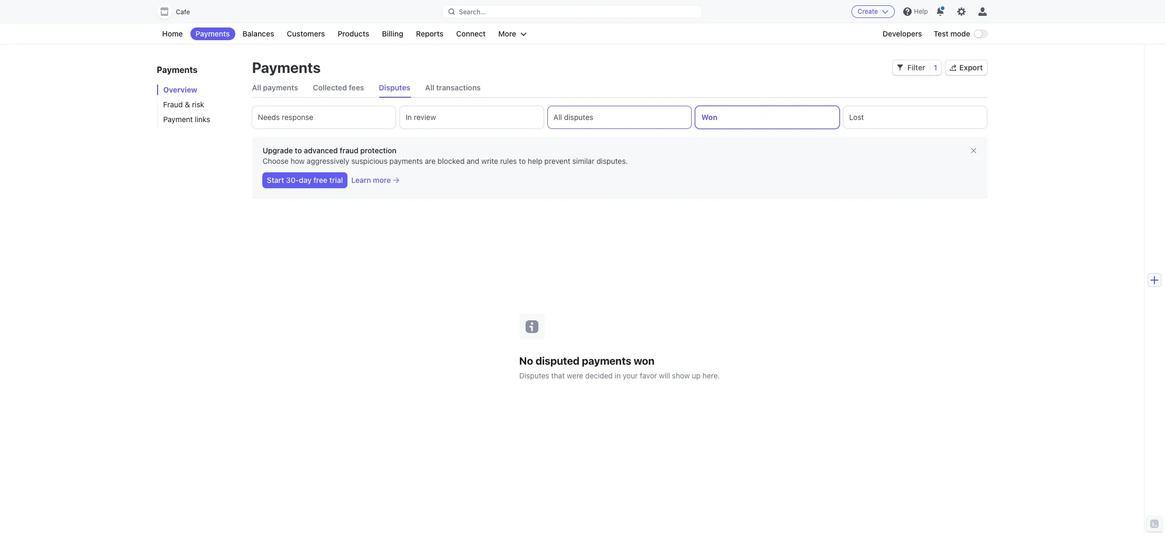 Task type: locate. For each thing, give the bounding box(es) containing it.
2 horizontal spatial all
[[554, 113, 562, 122]]

all disputes
[[554, 113, 594, 122]]

2 vertical spatial payments
[[582, 355, 632, 367]]

all left transactions
[[425, 83, 435, 92]]

in review
[[406, 113, 436, 122]]

up
[[692, 371, 701, 380]]

&
[[185, 100, 190, 109]]

payments up decided
[[582, 355, 632, 367]]

0 vertical spatial to
[[295, 146, 302, 155]]

0 vertical spatial tab list
[[252, 78, 988, 98]]

day
[[299, 176, 312, 185]]

create
[[858, 7, 879, 15]]

how
[[291, 157, 305, 166]]

developers
[[883, 29, 923, 38]]

payments up needs response
[[263, 83, 298, 92]]

overview link
[[157, 85, 242, 95]]

mode
[[951, 29, 971, 38]]

export
[[960, 63, 984, 72]]

collected fees
[[313, 83, 364, 92]]

needs response
[[258, 113, 314, 122]]

favor
[[640, 371, 657, 380]]

cafe button
[[157, 4, 201, 19]]

payment
[[163, 115, 193, 124]]

suspicious
[[352, 157, 388, 166]]

disputes up in
[[379, 83, 411, 92]]

2 tab list from the top
[[252, 106, 988, 129]]

payments inside upgrade to advanced fraud protection choose how aggressively suspicious payments are blocked and write rules to help prevent similar disputes.
[[390, 157, 423, 166]]

1 vertical spatial disputes
[[520, 371, 550, 380]]

2 horizontal spatial payments
[[582, 355, 632, 367]]

to
[[295, 146, 302, 155], [519, 157, 526, 166]]

aggressively
[[307, 157, 350, 166]]

disputes link
[[379, 78, 411, 97]]

0 vertical spatial disputes
[[379, 83, 411, 92]]

cafe
[[176, 8, 190, 16]]

tab list up all disputes button at the top
[[252, 78, 988, 98]]

30-
[[286, 176, 299, 185]]

rules
[[500, 157, 517, 166]]

in
[[615, 371, 621, 380]]

search…
[[459, 8, 486, 16]]

disputes inside no disputed payments won disputes that were decided in your favor will show up here.
[[520, 371, 550, 380]]

and
[[467, 157, 480, 166]]

home link
[[157, 28, 188, 40]]

were
[[567, 371, 584, 380]]

1 vertical spatial payments
[[390, 157, 423, 166]]

tab list
[[252, 78, 988, 98], [252, 106, 988, 129]]

0 horizontal spatial to
[[295, 146, 302, 155]]

all for all transactions
[[425, 83, 435, 92]]

links
[[195, 115, 210, 124]]

home
[[162, 29, 183, 38]]

payments
[[196, 29, 230, 38], [252, 59, 321, 76], [157, 65, 198, 75]]

won
[[634, 355, 655, 367]]

fraud
[[163, 100, 183, 109]]

fraud & risk link
[[157, 99, 242, 110]]

all inside button
[[554, 113, 562, 122]]

payments up all payments
[[252, 59, 321, 76]]

0 horizontal spatial disputes
[[379, 83, 411, 92]]

disputed
[[536, 355, 580, 367]]

to up how
[[295, 146, 302, 155]]

1
[[934, 63, 938, 72]]

learn
[[352, 176, 371, 185]]

more
[[373, 176, 391, 185]]

create button
[[852, 5, 896, 18]]

upgrade to advanced fraud protection choose how aggressively suspicious payments are blocked and write rules to help prevent similar disputes.
[[263, 146, 628, 166]]

1 horizontal spatial disputes
[[520, 371, 550, 380]]

payments inside the all payments link
[[263, 83, 298, 92]]

products
[[338, 29, 370, 38]]

choose
[[263, 157, 289, 166]]

export button
[[946, 60, 988, 75]]

that
[[552, 371, 565, 380]]

will
[[659, 371, 670, 380]]

disputes down no
[[520, 371, 550, 380]]

all up the needs at the left top of the page
[[252, 83, 261, 92]]

disputes
[[564, 113, 594, 122]]

payments
[[263, 83, 298, 92], [390, 157, 423, 166], [582, 355, 632, 367]]

0 horizontal spatial all
[[252, 83, 261, 92]]

1 tab list from the top
[[252, 78, 988, 98]]

1 vertical spatial tab list
[[252, 106, 988, 129]]

transactions
[[436, 83, 481, 92]]

payments inside no disputed payments won disputes that were decided in your favor will show up here.
[[582, 355, 632, 367]]

reports link
[[411, 28, 449, 40]]

all payments
[[252, 83, 298, 92]]

Search… search field
[[442, 5, 702, 18]]

customers link
[[282, 28, 330, 40]]

free
[[314, 176, 328, 185]]

all left disputes
[[554, 113, 562, 122]]

lost
[[850, 113, 864, 122]]

your
[[623, 371, 638, 380]]

won button
[[696, 106, 840, 129]]

all for all disputes
[[554, 113, 562, 122]]

0 horizontal spatial payments
[[263, 83, 298, 92]]

to left help
[[519, 157, 526, 166]]

1 horizontal spatial all
[[425, 83, 435, 92]]

0 vertical spatial payments
[[263, 83, 298, 92]]

fees
[[349, 83, 364, 92]]

tab list up disputes.
[[252, 106, 988, 129]]

developers link
[[878, 28, 928, 40]]

customers
[[287, 29, 325, 38]]

tab list containing all payments
[[252, 78, 988, 98]]

more button
[[493, 28, 532, 40]]

1 horizontal spatial payments
[[390, 157, 423, 166]]

blocked
[[438, 157, 465, 166]]

connect link
[[451, 28, 491, 40]]

risk
[[192, 100, 204, 109]]

1 horizontal spatial to
[[519, 157, 526, 166]]

payments left are
[[390, 157, 423, 166]]

protection
[[361, 146, 397, 155]]



Task type: vqa. For each thing, say whether or not it's contained in the screenshot.
business
no



Task type: describe. For each thing, give the bounding box(es) containing it.
are
[[425, 157, 436, 166]]

balances link
[[237, 28, 280, 40]]

overview
[[163, 85, 197, 94]]

more
[[499, 29, 517, 38]]

billing
[[382, 29, 404, 38]]

collected
[[313, 83, 347, 92]]

learn more link
[[352, 175, 400, 186]]

balances
[[243, 29, 274, 38]]

trial
[[330, 176, 343, 185]]

tab list containing needs response
[[252, 106, 988, 129]]

all transactions link
[[425, 78, 481, 97]]

all payments link
[[252, 78, 298, 97]]

connect
[[456, 29, 486, 38]]

help
[[915, 7, 928, 15]]

help
[[528, 157, 543, 166]]

all transactions
[[425, 83, 481, 92]]

review
[[414, 113, 436, 122]]

products link
[[333, 28, 375, 40]]

reports
[[416, 29, 444, 38]]

Search… text field
[[442, 5, 702, 18]]

prevent
[[545, 157, 571, 166]]

payments up the overview
[[157, 65, 198, 75]]

learn more
[[352, 176, 391, 185]]

write
[[482, 157, 498, 166]]

no disputed payments won disputes that were decided in your favor will show up here.
[[520, 355, 720, 380]]

payment links link
[[157, 114, 242, 125]]

collected fees link
[[313, 78, 364, 97]]

filter
[[908, 63, 926, 72]]

payment links
[[163, 115, 210, 124]]

response
[[282, 113, 314, 122]]

decided
[[586, 371, 613, 380]]

all for all payments
[[252, 83, 261, 92]]

billing link
[[377, 28, 409, 40]]

needs response button
[[252, 106, 396, 129]]

in review button
[[400, 106, 544, 129]]

disputes.
[[597, 157, 628, 166]]

start
[[267, 176, 284, 185]]

all disputes button
[[548, 106, 692, 129]]

fraud
[[340, 146, 359, 155]]

similar
[[573, 157, 595, 166]]

no
[[520, 355, 534, 367]]

1 vertical spatial to
[[519, 157, 526, 166]]

here.
[[703, 371, 720, 380]]

svg image
[[897, 65, 904, 71]]

in
[[406, 113, 412, 122]]

start 30-day free trial button
[[263, 173, 347, 188]]

test mode
[[934, 29, 971, 38]]

fraud & risk
[[163, 100, 204, 109]]

won
[[702, 113, 718, 122]]

needs
[[258, 113, 280, 122]]

lost button
[[844, 106, 988, 129]]

start 30-day free trial
[[267, 176, 343, 185]]

help button
[[900, 3, 933, 20]]

advanced
[[304, 146, 338, 155]]

payments right home
[[196, 29, 230, 38]]

upgrade
[[263, 146, 293, 155]]

payments link
[[190, 28, 235, 40]]

show
[[672, 371, 690, 380]]



